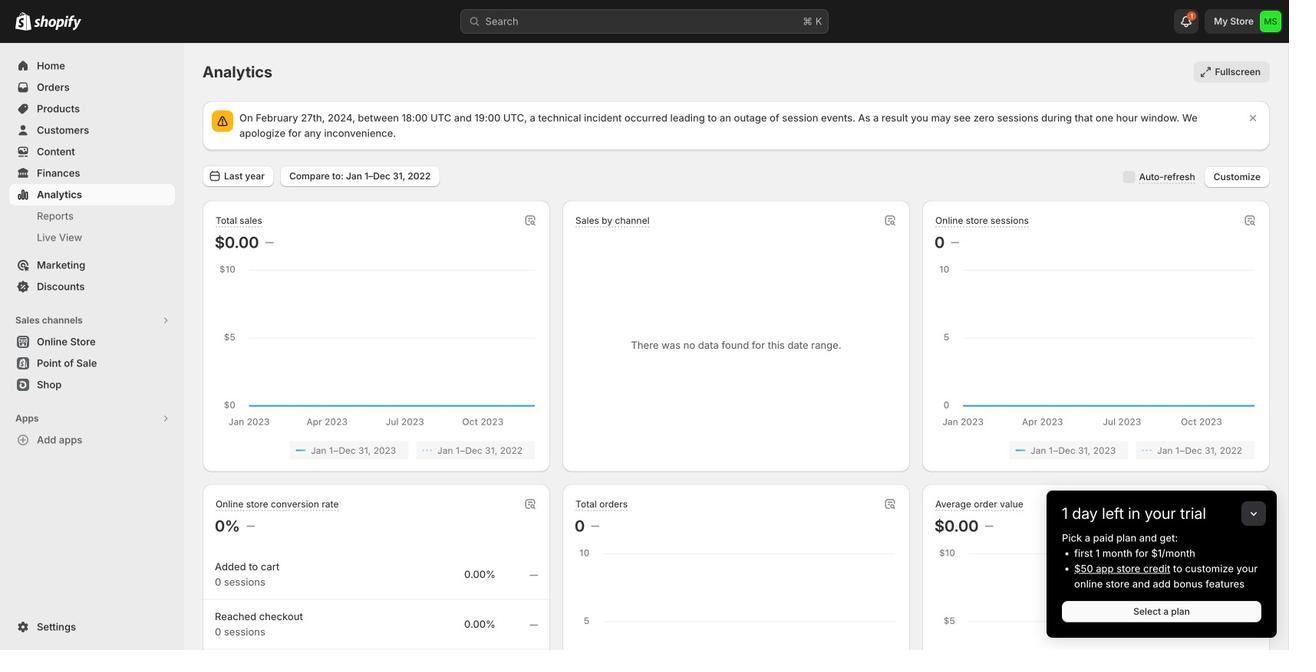 Task type: locate. For each thing, give the bounding box(es) containing it.
1 horizontal spatial list
[[938, 442, 1255, 460]]

0 horizontal spatial shopify image
[[15, 12, 31, 31]]

shopify image
[[15, 12, 31, 31], [34, 15, 81, 31]]

0 horizontal spatial list
[[218, 442, 535, 460]]

list
[[218, 442, 535, 460], [938, 442, 1255, 460]]



Task type: vqa. For each thing, say whether or not it's contained in the screenshot.
"Exclude"
no



Task type: describe. For each thing, give the bounding box(es) containing it.
my store image
[[1261, 11, 1282, 32]]

1 horizontal spatial shopify image
[[34, 15, 81, 31]]

1 list from the left
[[218, 442, 535, 460]]

2 list from the left
[[938, 442, 1255, 460]]



